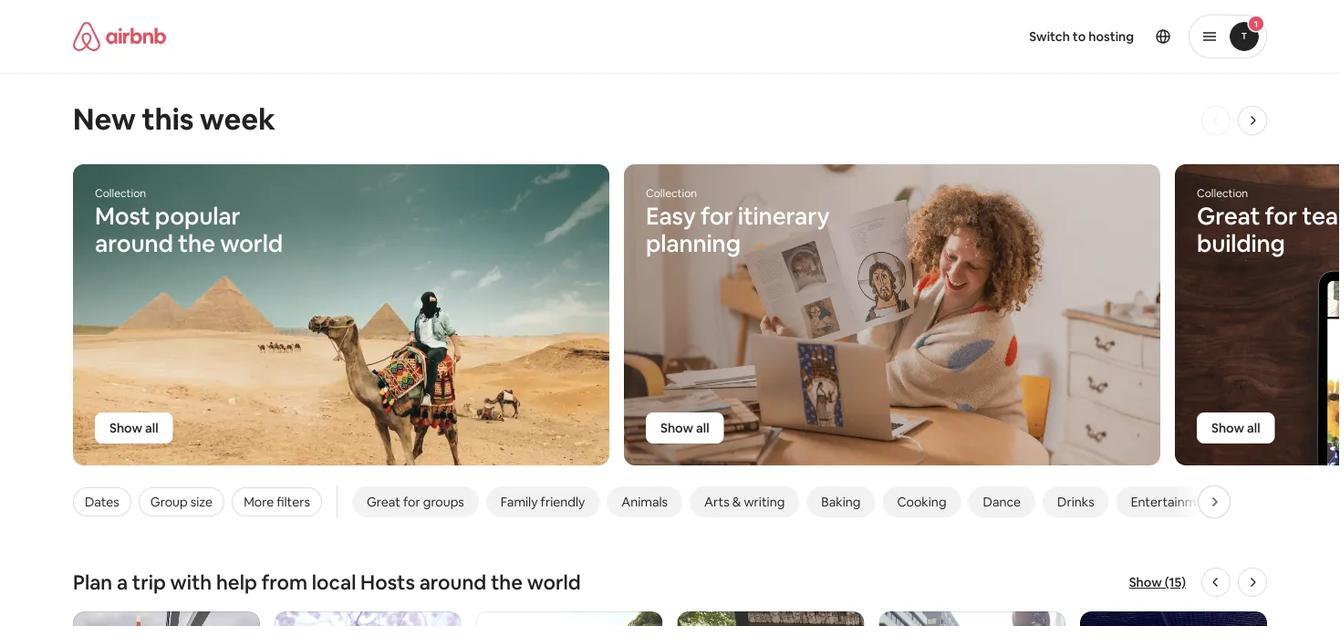 Task type: locate. For each thing, give the bounding box(es) containing it.
show for easy for itinerary planning
[[661, 420, 694, 436]]

1 horizontal spatial show all
[[661, 420, 710, 436]]

1 vertical spatial world
[[527, 569, 581, 595]]

groups
[[423, 494, 464, 510]]

dance button
[[969, 487, 1036, 518]]

collection easy for itinerary planning
[[646, 186, 830, 259]]

building
[[1198, 228, 1286, 259]]

from
[[262, 569, 308, 595]]

0 horizontal spatial the
[[178, 228, 215, 259]]

to
[[1073, 28, 1086, 45]]

drinks button
[[1043, 487, 1110, 518]]

group size button
[[139, 487, 225, 517]]

0 horizontal spatial around
[[95, 228, 173, 259]]

for inside collection great for team building
[[1266, 201, 1298, 231]]

0 horizontal spatial world
[[220, 228, 283, 259]]

1 horizontal spatial show all link
[[646, 413, 724, 444]]

2 show all from the left
[[661, 420, 710, 436]]

baking element
[[822, 494, 861, 510]]

collection up easy
[[646, 186, 698, 200]]

arts & writing
[[705, 494, 785, 510]]

show all link
[[95, 413, 173, 444], [646, 413, 724, 444], [1198, 413, 1276, 444]]

show (15) link
[[1130, 573, 1187, 592]]

1 all from the left
[[145, 420, 158, 436]]

world
[[220, 228, 283, 259], [527, 569, 581, 595]]

1 vertical spatial around
[[420, 569, 487, 595]]

0 horizontal spatial great
[[367, 494, 401, 510]]

for for building
[[1266, 201, 1298, 231]]

new this week
[[73, 99, 275, 138]]

0 horizontal spatial show all link
[[95, 413, 173, 444]]

great
[[1198, 201, 1261, 231], [367, 494, 401, 510]]

1
[[1255, 18, 1259, 30]]

plan a trip with help from local hosts around the world
[[73, 569, 581, 595]]

great for groups element
[[367, 494, 464, 510]]

2 show all link from the left
[[646, 413, 724, 444]]

0 vertical spatial the
[[178, 228, 215, 259]]

collection inside 'collection easy for itinerary planning'
[[646, 186, 698, 200]]

for left team
[[1266, 201, 1298, 231]]

the inside collection most popular around the world
[[178, 228, 215, 259]]

0 vertical spatial great
[[1198, 201, 1261, 231]]

plan
[[73, 569, 113, 595]]

all
[[145, 420, 158, 436], [697, 420, 710, 436], [1248, 420, 1261, 436]]

2 horizontal spatial for
[[1266, 201, 1298, 231]]

0 horizontal spatial collection
[[95, 186, 146, 200]]

1 show all link from the left
[[95, 413, 173, 444]]

2 horizontal spatial all
[[1248, 420, 1261, 436]]

3 show all from the left
[[1212, 420, 1261, 436]]

more filters
[[244, 494, 310, 510]]

1 horizontal spatial for
[[701, 201, 733, 231]]

for
[[701, 201, 733, 231], [1266, 201, 1298, 231], [403, 494, 421, 510]]

planning
[[646, 228, 741, 259]]

1 horizontal spatial great
[[1198, 201, 1261, 231]]

1 vertical spatial great
[[367, 494, 401, 510]]

dates
[[85, 494, 119, 510]]

0 horizontal spatial for
[[403, 494, 421, 510]]

collection inside collection great for team building
[[1198, 186, 1249, 200]]

new this week group
[[0, 163, 1341, 466]]

animals element
[[622, 494, 668, 510]]

animals button
[[607, 487, 683, 518]]

itinerary
[[738, 201, 830, 231]]

family friendly element
[[501, 494, 585, 510]]

all for planning
[[697, 420, 710, 436]]

arts
[[705, 494, 730, 510]]

family
[[501, 494, 538, 510]]

2 collection from the left
[[646, 186, 698, 200]]

great for groups button
[[352, 487, 479, 518]]

2 horizontal spatial show all link
[[1198, 413, 1276, 444]]

1 horizontal spatial collection
[[646, 186, 698, 200]]

more
[[244, 494, 274, 510]]

3 all from the left
[[1248, 420, 1261, 436]]

the
[[178, 228, 215, 259], [491, 569, 523, 595]]

show for great for team building
[[1212, 420, 1245, 436]]

hosts
[[361, 569, 415, 595]]

1 collection from the left
[[95, 186, 146, 200]]

1 horizontal spatial all
[[697, 420, 710, 436]]

collection great for team building
[[1198, 186, 1341, 259]]

world inside collection most popular around the world
[[220, 228, 283, 259]]

1 horizontal spatial world
[[527, 569, 581, 595]]

3 show all link from the left
[[1198, 413, 1276, 444]]

collection for easy
[[646, 186, 698, 200]]

this week
[[142, 99, 275, 138]]

2 horizontal spatial show all
[[1212, 420, 1261, 436]]

3 collection from the left
[[1198, 186, 1249, 200]]

help
[[216, 569, 257, 595]]

the down family on the left of the page
[[491, 569, 523, 595]]

show all link for great for team building
[[1198, 413, 1276, 444]]

0 horizontal spatial show all
[[110, 420, 158, 436]]

collection for most
[[95, 186, 146, 200]]

animals
[[622, 494, 668, 510]]

collection
[[95, 186, 146, 200], [646, 186, 698, 200], [1198, 186, 1249, 200]]

a
[[117, 569, 128, 595]]

collection most popular around the world
[[95, 186, 283, 259]]

around
[[95, 228, 173, 259], [420, 569, 487, 595]]

collection for great
[[1198, 186, 1249, 200]]

0 horizontal spatial all
[[145, 420, 158, 436]]

collection up building
[[1198, 186, 1249, 200]]

1 horizontal spatial the
[[491, 569, 523, 595]]

show
[[110, 420, 142, 436], [661, 420, 694, 436], [1212, 420, 1245, 436], [1130, 574, 1163, 591]]

entertainment button
[[1117, 487, 1231, 518]]

for inside 'collection easy for itinerary planning'
[[701, 201, 733, 231]]

collection up 'most'
[[95, 186, 146, 200]]

all for the
[[145, 420, 158, 436]]

0 vertical spatial world
[[220, 228, 283, 259]]

collection inside collection most popular around the world
[[95, 186, 146, 200]]

hosting
[[1089, 28, 1135, 45]]

2 horizontal spatial collection
[[1198, 186, 1249, 200]]

show all
[[110, 420, 158, 436], [661, 420, 710, 436], [1212, 420, 1261, 436]]

filters
[[277, 494, 310, 510]]

for for planning
[[701, 201, 733, 231]]

family friendly button
[[486, 487, 600, 518]]

entertainment element
[[1132, 494, 1217, 510]]

more filters button
[[232, 487, 322, 517]]

2 all from the left
[[697, 420, 710, 436]]

1 vertical spatial the
[[491, 569, 523, 595]]

cooking button
[[883, 487, 962, 518]]

0 vertical spatial around
[[95, 228, 173, 259]]

for right easy
[[701, 201, 733, 231]]

1 show all from the left
[[110, 420, 158, 436]]

the right 'most'
[[178, 228, 215, 259]]

for left groups
[[403, 494, 421, 510]]



Task type: describe. For each thing, give the bounding box(es) containing it.
drinks element
[[1058, 494, 1095, 510]]

group size
[[150, 494, 213, 510]]

great inside collection great for team building
[[1198, 201, 1261, 231]]

popular
[[155, 201, 240, 231]]

show for most popular around the world
[[110, 420, 142, 436]]

for inside button
[[403, 494, 421, 510]]

around inside collection most popular around the world
[[95, 228, 173, 259]]

arts & writing element
[[705, 494, 785, 510]]

show all link for easy for itinerary planning
[[646, 413, 724, 444]]

profile element
[[829, 0, 1268, 73]]

show all for most popular around the world
[[110, 420, 158, 436]]

1 button
[[1189, 15, 1268, 58]]

trip
[[132, 569, 166, 595]]

easy
[[646, 201, 696, 231]]

(15)
[[1165, 574, 1187, 591]]

dance element
[[984, 494, 1022, 510]]

switch
[[1030, 28, 1071, 45]]

baking
[[822, 494, 861, 510]]

size
[[191, 494, 213, 510]]

cooking
[[898, 494, 947, 510]]

team
[[1303, 201, 1341, 231]]

dance
[[984, 494, 1022, 510]]

switch to hosting link
[[1019, 17, 1146, 56]]

arts & writing button
[[690, 487, 800, 518]]

show all for great for team building
[[1212, 420, 1261, 436]]

group
[[150, 494, 188, 510]]

with
[[170, 569, 212, 595]]

show (15)
[[1130, 574, 1187, 591]]

local
[[312, 569, 356, 595]]

drinks
[[1058, 494, 1095, 510]]

great for groups
[[367, 494, 464, 510]]

show all for easy for itinerary planning
[[661, 420, 710, 436]]

friendly
[[541, 494, 585, 510]]

family friendly
[[501, 494, 585, 510]]

&
[[733, 494, 742, 510]]

most
[[95, 201, 150, 231]]

entertainment
[[1132, 494, 1217, 510]]

cooking element
[[898, 494, 947, 510]]

dates button
[[73, 487, 131, 517]]

all for building
[[1248, 420, 1261, 436]]

great inside button
[[367, 494, 401, 510]]

new
[[73, 99, 136, 138]]

show all link for most popular around the world
[[95, 413, 173, 444]]

baking button
[[807, 487, 876, 518]]

writing
[[744, 494, 785, 510]]

switch to hosting
[[1030, 28, 1135, 45]]

1 horizontal spatial around
[[420, 569, 487, 595]]



Task type: vqa. For each thing, say whether or not it's contained in the screenshot.
Group size
yes



